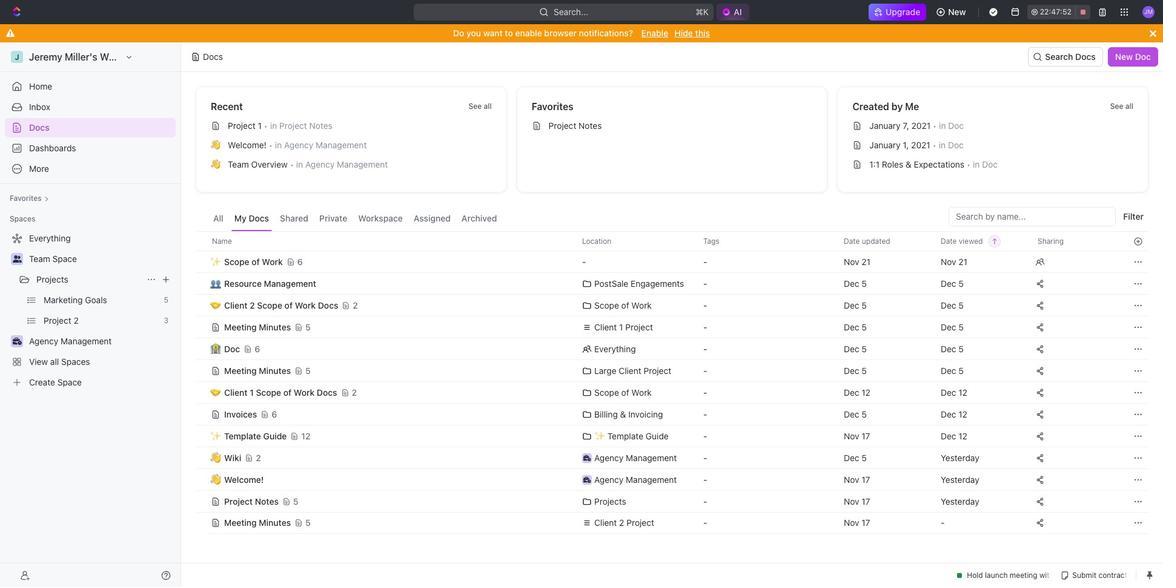 Task type: describe. For each thing, give the bounding box(es) containing it.
do
[[453, 28, 464, 38]]

by
[[892, 101, 903, 112]]

notifications?
[[579, 28, 633, 38]]

in down project 1 • in project notes
[[275, 140, 282, 150]]

1 for project
[[619, 322, 623, 332]]

3
[[164, 316, 168, 325]]

22:47:52 button
[[1027, 5, 1091, 19]]

agency management for nov
[[594, 475, 677, 485]]

more button
[[5, 159, 176, 179]]

my
[[234, 213, 246, 224]]

project 2 link
[[44, 311, 159, 331]]

ai button
[[717, 4, 749, 21]]

✨
[[594, 431, 605, 441]]

all inside tree
[[50, 357, 59, 367]]

row containing client 2 scope of work docs
[[196, 294, 1149, 318]]

👋 for welcome!
[[211, 141, 221, 150]]

22:47:52
[[1040, 7, 1072, 16]]

Search by name... text field
[[956, 208, 1109, 226]]

agency management inside 'link'
[[29, 336, 112, 347]]

name
[[212, 237, 232, 246]]

upgrade link
[[869, 4, 926, 21]]

see all for recent
[[469, 102, 492, 111]]

resource management button
[[211, 273, 568, 295]]

date for date updated
[[844, 237, 860, 246]]

search
[[1045, 51, 1073, 62]]

team for team space
[[29, 254, 50, 264]]

expectations
[[914, 159, 965, 170]]

viewed
[[959, 237, 983, 246]]

large client project
[[594, 366, 671, 376]]

3 nov 17 from the top
[[844, 496, 870, 507]]

scope up invoices
[[256, 387, 281, 398]]

favorites button
[[5, 191, 54, 206]]

enable
[[515, 28, 542, 38]]

upgrade
[[886, 7, 920, 17]]

row containing welcome!
[[196, 469, 1149, 491]]

in down the welcome! • in agency management
[[296, 159, 303, 170]]

tree inside sidebar navigation
[[5, 229, 176, 393]]

3 17 from the top
[[862, 496, 870, 507]]

1 guide from the left
[[263, 431, 287, 441]]

hide
[[674, 28, 693, 38]]

j
[[15, 52, 19, 61]]

updated
[[862, 237, 890, 246]]

miller's
[[65, 51, 97, 62]]

• inside january 1, 2021 • in doc
[[933, 140, 937, 150]]

agency inside agency management 'link'
[[29, 336, 58, 347]]

yesterday for 5
[[941, 496, 979, 507]]

• inside project 1 • in project notes
[[264, 121, 268, 131]]

management inside 'link'
[[61, 336, 112, 347]]

all for recent
[[484, 102, 492, 111]]

projects link
[[36, 270, 142, 290]]

postsale
[[594, 278, 628, 289]]

0 vertical spatial spaces
[[10, 214, 35, 224]]

workspace inside sidebar navigation
[[100, 51, 150, 62]]

my docs button
[[231, 207, 272, 231]]

goals
[[85, 295, 107, 305]]

new button
[[931, 2, 973, 22]]

home
[[29, 81, 52, 91]]

12 for dec 5
[[959, 409, 968, 420]]

client for client 1 scope of work docs
[[224, 387, 248, 398]]

project 2
[[44, 316, 79, 326]]

docs inside the search docs button
[[1075, 51, 1096, 62]]

minutes for client 1 project
[[259, 322, 291, 332]]

sharing
[[1038, 237, 1064, 246]]

of up template guide
[[283, 387, 292, 398]]

marketing
[[44, 295, 83, 305]]

everything link
[[5, 229, 173, 248]]

2 nov 21 from the left
[[941, 257, 968, 267]]

meeting for large client project
[[224, 366, 257, 376]]

create space
[[29, 377, 82, 388]]

doc inside new doc button
[[1135, 51, 1151, 62]]

shared button
[[277, 207, 311, 231]]

shared
[[280, 213, 308, 224]]

view
[[29, 357, 48, 367]]

january for january 1, 2021
[[870, 140, 901, 150]]

yesterday for 2
[[941, 453, 979, 463]]

⌘k
[[696, 7, 709, 17]]

dashboards
[[29, 143, 76, 153]]

space for create space
[[57, 377, 82, 388]]

everything inside everything link
[[29, 233, 71, 244]]

see for recent
[[469, 102, 482, 111]]

client for client 2 project
[[594, 518, 617, 528]]

view all spaces link
[[5, 353, 173, 372]]

client 1 project
[[594, 322, 653, 332]]

2021 for january 7, 2021
[[911, 121, 931, 131]]

spaces inside tree
[[61, 357, 90, 367]]

• inside 1:1 roles & expectations • in doc
[[967, 160, 971, 169]]

home link
[[5, 77, 176, 96]]

me
[[905, 101, 919, 112]]

17 for 2
[[862, 518, 870, 528]]

filter button
[[1119, 207, 1149, 227]]

create space link
[[5, 373, 173, 393]]

marketing goals
[[44, 295, 107, 305]]

row containing scope of work
[[196, 250, 1149, 274]]

assigned button
[[411, 207, 454, 231]]

2 yesterday from the top
[[941, 475, 979, 485]]

browser
[[544, 28, 577, 38]]

docs link
[[5, 118, 176, 138]]

nov for ✨ template guide
[[844, 431, 859, 441]]

archived button
[[459, 207, 500, 231]]

projects inside row
[[594, 496, 626, 507]]

nov 17 for management
[[844, 475, 870, 485]]

of down resource management
[[285, 300, 293, 310]]

marketing goals link
[[44, 291, 159, 310]]

space for team space
[[52, 254, 77, 264]]

1:1 roles & expectations • in doc
[[870, 159, 998, 170]]

large
[[594, 366, 617, 376]]

location
[[582, 237, 612, 246]]

0 vertical spatial scope of work
[[224, 257, 283, 267]]

want
[[483, 28, 503, 38]]

jeremy miller's workspace, , element
[[11, 51, 23, 63]]

january for january 7, 2021
[[870, 121, 901, 131]]

you
[[467, 28, 481, 38]]

roles
[[882, 159, 903, 170]]

• inside team overview • in agency management
[[290, 160, 294, 169]]

scope up billing at the bottom right of the page
[[594, 387, 619, 398]]

project inside tree
[[44, 316, 71, 326]]

new doc button
[[1108, 47, 1158, 67]]

1 for scope
[[250, 387, 254, 398]]

tab list containing all
[[210, 207, 500, 231]]

row containing template guide
[[196, 424, 1149, 449]]

this
[[695, 28, 710, 38]]

do you want to enable browser notifications? enable hide this
[[453, 28, 710, 38]]

create
[[29, 377, 55, 388]]

billing & invoicing
[[594, 409, 663, 420]]

date updated
[[844, 237, 890, 246]]

jm
[[1144, 8, 1153, 15]]

search docs button
[[1028, 47, 1103, 67]]

private
[[319, 213, 347, 224]]

dashboards link
[[5, 139, 176, 158]]

jeremy
[[29, 51, 62, 62]]

new for new
[[948, 7, 966, 17]]

client 2 project
[[594, 518, 654, 528]]

team space link
[[29, 250, 173, 269]]

in up january 1, 2021 • in doc
[[939, 121, 946, 131]]

of up client 1 project
[[621, 300, 629, 310]]

2 guide from the left
[[646, 431, 669, 441]]

sidebar navigation
[[0, 42, 184, 588]]

row containing doc
[[196, 337, 1149, 361]]

welcome! • in agency management
[[228, 140, 367, 150]]

1 for •
[[258, 121, 262, 131]]



Task type: vqa. For each thing, say whether or not it's contained in the screenshot.


Task type: locate. For each thing, give the bounding box(es) containing it.
see all button for recent
[[464, 99, 497, 114]]

row containing name
[[196, 231, 1149, 251]]

in up the welcome! • in agency management
[[270, 121, 277, 131]]

17
[[862, 431, 870, 441], [862, 475, 870, 485], [862, 496, 870, 507], [862, 518, 870, 528]]

meeting minutes for client 2 project
[[224, 518, 291, 528]]

1 horizontal spatial projects
[[594, 496, 626, 507]]

6 for invoices
[[272, 409, 277, 420]]

everything inside row
[[594, 344, 636, 354]]

0 vertical spatial projects
[[36, 274, 68, 285]]

row containing client 1 scope of work docs
[[196, 381, 1149, 405]]

0 vertical spatial team
[[228, 159, 249, 170]]

date viewed button
[[934, 232, 1001, 251]]

template
[[224, 431, 261, 441], [608, 431, 643, 441]]

11 row from the top
[[196, 446, 1149, 470]]

& inside row
[[620, 409, 626, 420]]

tab list
[[210, 207, 500, 231]]

business time image
[[583, 455, 591, 461], [583, 477, 591, 483]]

1 horizontal spatial 1
[[258, 121, 262, 131]]

spaces down favorites button at the top left of page
[[10, 214, 35, 224]]

1 vertical spatial workspace
[[358, 213, 403, 224]]

0 horizontal spatial workspace
[[100, 51, 150, 62]]

0 horizontal spatial 1
[[250, 387, 254, 398]]

space
[[52, 254, 77, 264], [57, 377, 82, 388]]

nov 17 for template
[[844, 431, 870, 441]]

• inside january 7, 2021 • in doc
[[933, 121, 937, 131]]

0 horizontal spatial 6
[[255, 344, 260, 354]]

business time image
[[12, 338, 22, 345]]

notes
[[309, 121, 333, 131], [579, 121, 602, 131], [255, 496, 279, 507]]

date left 'updated'
[[844, 237, 860, 246]]

management inside button
[[264, 278, 316, 289]]

6 for doc
[[255, 344, 260, 354]]

of up resource
[[252, 257, 260, 267]]

row containing project notes
[[196, 490, 1149, 514]]

0 vertical spatial new
[[948, 7, 966, 17]]

& right roles
[[906, 159, 912, 170]]

0 vertical spatial agency management
[[29, 336, 112, 347]]

• up 1:1 roles & expectations • in doc
[[933, 140, 937, 150]]

scope down resource management
[[257, 300, 282, 310]]

1 vertical spatial &
[[620, 409, 626, 420]]

1 👋 from the top
[[211, 141, 221, 150]]

favorites
[[532, 101, 574, 112], [10, 194, 42, 203]]

2021
[[911, 121, 931, 131], [911, 140, 930, 150]]

user group image
[[12, 256, 22, 263]]

1 nov 21 from the left
[[844, 257, 871, 267]]

all button
[[210, 207, 226, 231]]

0 vertical spatial welcome!
[[228, 140, 266, 150]]

1 vertical spatial everything
[[594, 344, 636, 354]]

projects down team space
[[36, 274, 68, 285]]

date inside button
[[844, 237, 860, 246]]

docs inside docs link
[[29, 122, 49, 133]]

• down the welcome! • in agency management
[[290, 160, 294, 169]]

6 up client 1 scope of work docs
[[255, 344, 260, 354]]

welcome! for welcome!
[[224, 475, 264, 485]]

guide down client 1 scope of work docs
[[263, 431, 287, 441]]

welcome! inside button
[[224, 475, 264, 485]]

2 minutes from the top
[[259, 366, 291, 376]]

1 vertical spatial team
[[29, 254, 50, 264]]

1 horizontal spatial spaces
[[61, 357, 90, 367]]

date inside button
[[941, 237, 957, 246]]

minutes for large client project
[[259, 366, 291, 376]]

2 vertical spatial 6
[[272, 409, 277, 420]]

0 horizontal spatial see all button
[[464, 99, 497, 114]]

1 january from the top
[[870, 121, 901, 131]]

postsale engagements
[[594, 278, 684, 289]]

3 yesterday from the top
[[941, 496, 979, 507]]

1 horizontal spatial see
[[1110, 102, 1124, 111]]

2021 right 7,
[[911, 121, 931, 131]]

1 horizontal spatial workspace
[[358, 213, 403, 224]]

2 horizontal spatial notes
[[579, 121, 602, 131]]

1 meeting minutes from the top
[[224, 322, 291, 332]]

scope up resource
[[224, 257, 249, 267]]

1 horizontal spatial date
[[941, 237, 957, 246]]

2 meeting from the top
[[224, 366, 257, 376]]

row containing wiki
[[196, 446, 1149, 470]]

inbox link
[[5, 98, 176, 117]]

my docs
[[234, 213, 269, 224]]

in up expectations
[[939, 140, 946, 150]]

1 minutes from the top
[[259, 322, 291, 332]]

everything up team space
[[29, 233, 71, 244]]

0 vertical spatial favorites
[[532, 101, 574, 112]]

0 horizontal spatial template
[[224, 431, 261, 441]]

client
[[224, 300, 248, 310], [594, 322, 617, 332], [619, 366, 641, 376], [224, 387, 248, 398], [594, 518, 617, 528]]

resource
[[224, 278, 262, 289]]

0 vertical spatial yesterday
[[941, 453, 979, 463]]

doc inside row
[[224, 344, 240, 354]]

12
[[862, 387, 871, 398], [959, 387, 968, 398], [959, 409, 968, 420], [301, 431, 310, 441], [959, 431, 968, 441]]

meeting minutes
[[224, 322, 291, 332], [224, 366, 291, 376], [224, 518, 291, 528]]

0 horizontal spatial nov 21
[[844, 257, 871, 267]]

row containing invoices
[[196, 403, 1149, 427]]

in
[[270, 121, 277, 131], [939, 121, 946, 131], [275, 140, 282, 150], [939, 140, 946, 150], [296, 159, 303, 170], [973, 159, 980, 170]]

👋 for team overview
[[211, 160, 221, 169]]

1 see from the left
[[469, 102, 482, 111]]

welcome! button
[[211, 469, 568, 491]]

21 down date viewed
[[959, 257, 968, 267]]

team left overview
[[228, 159, 249, 170]]

see all for created by me
[[1110, 102, 1134, 111]]

2 vertical spatial yesterday
[[941, 496, 979, 507]]

team for team overview • in agency management
[[228, 159, 249, 170]]

created by me
[[853, 101, 919, 112]]

1 vertical spatial spaces
[[61, 357, 90, 367]]

january 7, 2021 • in doc
[[870, 121, 964, 131]]

invoicing
[[628, 409, 663, 420]]

jeremy miller's workspace
[[29, 51, 150, 62]]

0 horizontal spatial favorites
[[10, 194, 42, 203]]

4 17 from the top
[[862, 518, 870, 528]]

invoices
[[224, 409, 257, 420]]

2 👋 from the top
[[211, 160, 221, 169]]

tree
[[5, 229, 176, 393]]

8 row from the top
[[196, 381, 1149, 405]]

1,
[[903, 140, 909, 150]]

2 horizontal spatial 6
[[297, 257, 303, 267]]

see all button for created by me
[[1105, 99, 1138, 114]]

client 1 scope of work docs
[[224, 387, 337, 398]]

0 vertical spatial business time image
[[583, 455, 591, 461]]

2 see from the left
[[1110, 102, 1124, 111]]

0 horizontal spatial &
[[620, 409, 626, 420]]

table
[[196, 231, 1149, 536]]

0 horizontal spatial all
[[50, 357, 59, 367]]

0 vertical spatial project notes
[[549, 121, 602, 131]]

1 vertical spatial space
[[57, 377, 82, 388]]

spaces up create space link
[[61, 357, 90, 367]]

workspace right private
[[358, 213, 403, 224]]

scope
[[224, 257, 249, 267], [257, 300, 282, 310], [594, 300, 619, 310], [256, 387, 281, 398], [594, 387, 619, 398]]

scope down "postsale"
[[594, 300, 619, 310]]

0 vertical spatial space
[[52, 254, 77, 264]]

filter
[[1123, 211, 1144, 222]]

• up overview
[[269, 140, 273, 150]]

• right expectations
[[967, 160, 971, 169]]

13 row from the top
[[196, 490, 1149, 514]]

favorites inside button
[[10, 194, 42, 203]]

0 vertical spatial 6
[[297, 257, 303, 267]]

1 row from the top
[[196, 231, 1149, 251]]

january 1, 2021 • in doc
[[870, 140, 964, 150]]

1 horizontal spatial everything
[[594, 344, 636, 354]]

👋 left overview
[[211, 160, 221, 169]]

all
[[484, 102, 492, 111], [1126, 102, 1134, 111], [50, 357, 59, 367]]

1 vertical spatial projects
[[594, 496, 626, 507]]

2 horizontal spatial all
[[1126, 102, 1134, 111]]

12 for nov 17
[[959, 431, 968, 441]]

17 for template
[[862, 431, 870, 441]]

2 21 from the left
[[959, 257, 968, 267]]

space down everything link
[[52, 254, 77, 264]]

template down billing & invoicing
[[608, 431, 643, 441]]

client for client 2 scope of work docs
[[224, 300, 248, 310]]

client 2 scope of work docs
[[224, 300, 338, 310]]

3 minutes from the top
[[259, 518, 291, 528]]

2 17 from the top
[[862, 475, 870, 485]]

1 meeting from the top
[[224, 322, 257, 332]]

meeting minutes for large client project
[[224, 366, 291, 376]]

team right user group image in the left of the page
[[29, 254, 50, 264]]

team overview • in agency management
[[228, 159, 388, 170]]

1 yesterday from the top
[[941, 453, 979, 463]]

scope of work up resource
[[224, 257, 283, 267]]

new right upgrade
[[948, 7, 966, 17]]

1 see all from the left
[[469, 102, 492, 111]]

1 horizontal spatial 21
[[959, 257, 968, 267]]

nov 21 down date updated button at the top
[[844, 257, 871, 267]]

workspace button
[[355, 207, 406, 231]]

1 vertical spatial meeting minutes
[[224, 366, 291, 376]]

1 up invoices
[[250, 387, 254, 398]]

0 vertical spatial &
[[906, 159, 912, 170]]

6
[[297, 257, 303, 267], [255, 344, 260, 354], [272, 409, 277, 420]]

1 horizontal spatial all
[[484, 102, 492, 111]]

in right expectations
[[973, 159, 980, 170]]

2 vertical spatial scope of work
[[594, 387, 652, 398]]

1 vertical spatial project notes
[[224, 496, 279, 507]]

new
[[948, 7, 966, 17], [1115, 51, 1133, 62]]

1 horizontal spatial new
[[1115, 51, 1133, 62]]

scope of work for client 1 scope of work docs
[[594, 387, 652, 398]]

0 horizontal spatial 21
[[862, 257, 871, 267]]

date left viewed
[[941, 237, 957, 246]]

billing
[[594, 409, 618, 420]]

1 horizontal spatial project notes
[[549, 121, 602, 131]]

2 row from the top
[[196, 250, 1149, 274]]

👋
[[211, 141, 221, 150], [211, 160, 221, 169]]

1 vertical spatial 1
[[619, 322, 623, 332]]

table containing scope of work
[[196, 231, 1149, 536]]

1 nov 17 from the top
[[844, 431, 870, 441]]

0 vertical spatial minutes
[[259, 322, 291, 332]]

1 vertical spatial favorites
[[10, 194, 42, 203]]

5 inside sidebar navigation
[[164, 296, 168, 305]]

january down created by me
[[870, 121, 901, 131]]

enable
[[641, 28, 668, 38]]

dec 12 for 12
[[941, 387, 968, 398]]

everything down client 1 project
[[594, 344, 636, 354]]

6 for scope of work
[[297, 257, 303, 267]]

4 row from the top
[[196, 294, 1149, 318]]

scope of work for client 2 scope of work docs
[[594, 300, 652, 310]]

• up january 1, 2021 • in doc
[[933, 121, 937, 131]]

workspace right miller's
[[100, 51, 150, 62]]

2 january from the top
[[870, 140, 901, 150]]

7,
[[903, 121, 909, 131]]

space down view all spaces
[[57, 377, 82, 388]]

0 vertical spatial meeting minutes
[[224, 322, 291, 332]]

tree containing everything
[[5, 229, 176, 393]]

10 row from the top
[[196, 424, 1149, 449]]

dec 12 for 17
[[941, 431, 968, 441]]

1 horizontal spatial see all
[[1110, 102, 1134, 111]]

1 horizontal spatial guide
[[646, 431, 669, 441]]

nov for projects
[[844, 496, 859, 507]]

client for client 1 project
[[594, 322, 617, 332]]

1 horizontal spatial see all button
[[1105, 99, 1138, 114]]

0 vertical spatial workspace
[[100, 51, 150, 62]]

1 vertical spatial january
[[870, 140, 901, 150]]

2 template from the left
[[608, 431, 643, 441]]

template guide
[[224, 431, 287, 441]]

1 horizontal spatial &
[[906, 159, 912, 170]]

jm button
[[1139, 2, 1158, 22]]

row
[[196, 231, 1149, 251], [196, 250, 1149, 274], [196, 273, 1149, 295], [196, 294, 1149, 318], [196, 315, 1149, 340], [196, 337, 1149, 361], [196, 359, 1149, 383], [196, 381, 1149, 405], [196, 403, 1149, 427], [196, 424, 1149, 449], [196, 446, 1149, 470], [196, 469, 1149, 491], [196, 490, 1149, 514], [196, 511, 1149, 536]]

agency management link
[[29, 332, 173, 351]]

nov 21
[[844, 257, 871, 267], [941, 257, 968, 267]]

1 date from the left
[[844, 237, 860, 246]]

5
[[862, 278, 867, 289], [959, 278, 964, 289], [164, 296, 168, 305], [862, 300, 867, 310], [959, 300, 964, 310], [305, 322, 311, 332], [862, 322, 867, 332], [959, 322, 964, 332], [862, 344, 867, 354], [959, 344, 964, 354], [305, 366, 311, 376], [862, 366, 867, 376], [959, 366, 964, 376], [862, 409, 867, 420], [862, 453, 867, 463], [293, 496, 298, 507], [305, 518, 311, 528]]

-
[[582, 257, 586, 267], [703, 257, 707, 267], [703, 278, 707, 289], [703, 300, 707, 310], [703, 322, 707, 332], [703, 344, 707, 354], [703, 366, 707, 376], [703, 387, 707, 398], [703, 409, 707, 420], [703, 431, 707, 441], [703, 453, 707, 463], [703, 475, 707, 485], [703, 496, 707, 507], [703, 518, 707, 528], [941, 518, 945, 528]]

0 horizontal spatial team
[[29, 254, 50, 264]]

meeting minutes for client 1 project
[[224, 322, 291, 332]]

0 vertical spatial 2021
[[911, 121, 931, 131]]

0 horizontal spatial see all
[[469, 102, 492, 111]]

row containing resource management
[[196, 273, 1149, 295]]

2 vertical spatial meeting minutes
[[224, 518, 291, 528]]

business time image for nov 17
[[583, 477, 591, 483]]

0 vertical spatial everything
[[29, 233, 71, 244]]

date for date viewed
[[941, 237, 957, 246]]

1 horizontal spatial team
[[228, 159, 249, 170]]

january
[[870, 121, 901, 131], [870, 140, 901, 150]]

•
[[264, 121, 268, 131], [933, 121, 937, 131], [269, 140, 273, 150], [933, 140, 937, 150], [290, 160, 294, 169], [967, 160, 971, 169]]

everything
[[29, 233, 71, 244], [594, 344, 636, 354]]

2021 for january 1, 2021
[[911, 140, 930, 150]]

2 2021 from the top
[[911, 140, 930, 150]]

6 row from the top
[[196, 337, 1149, 361]]

nov 21 down date viewed
[[941, 257, 968, 267]]

1 horizontal spatial template
[[608, 431, 643, 441]]

1 vertical spatial new
[[1115, 51, 1133, 62]]

1 vertical spatial meeting
[[224, 366, 257, 376]]

agency management for dec
[[594, 453, 677, 463]]

tags
[[703, 237, 719, 246]]

1 business time image from the top
[[583, 455, 591, 461]]

project notes inside row
[[224, 496, 279, 507]]

workspace inside button
[[358, 213, 403, 224]]

engagements
[[631, 278, 684, 289]]

1 2021 from the top
[[911, 121, 931, 131]]

6 down client 1 scope of work docs
[[272, 409, 277, 420]]

12 row from the top
[[196, 469, 1149, 491]]

2 see all from the left
[[1110, 102, 1134, 111]]

2 date from the left
[[941, 237, 957, 246]]

• up the welcome! • in agency management
[[264, 121, 268, 131]]

2 inside tree
[[74, 316, 79, 326]]

0 vertical spatial 👋
[[211, 141, 221, 150]]

0 horizontal spatial notes
[[255, 496, 279, 507]]

projects
[[36, 274, 68, 285], [594, 496, 626, 507]]

management
[[316, 140, 367, 150], [337, 159, 388, 170], [264, 278, 316, 289], [61, 336, 112, 347], [626, 453, 677, 463], [626, 475, 677, 485]]

welcome! down wiki
[[224, 475, 264, 485]]

work
[[262, 257, 283, 267], [295, 300, 316, 310], [632, 300, 652, 310], [294, 387, 315, 398], [632, 387, 652, 398]]

notes inside row
[[255, 496, 279, 507]]

nov 17 for 2
[[844, 518, 870, 528]]

👋 down recent
[[211, 141, 221, 150]]

1 vertical spatial business time image
[[583, 477, 591, 483]]

created
[[853, 101, 889, 112]]

of
[[252, 257, 260, 267], [285, 300, 293, 310], [621, 300, 629, 310], [283, 387, 292, 398], [621, 387, 629, 398]]

resource management
[[224, 278, 316, 289]]

see for created by me
[[1110, 102, 1124, 111]]

3 meeting minutes from the top
[[224, 518, 291, 528]]

1 vertical spatial scope of work
[[594, 300, 652, 310]]

filter button
[[1119, 207, 1149, 227]]

5 row from the top
[[196, 315, 1149, 340]]

dec 12 for 5
[[941, 409, 968, 420]]

0 horizontal spatial project notes
[[224, 496, 279, 507]]

guide down invoicing
[[646, 431, 669, 441]]

7 row from the top
[[196, 359, 1149, 383]]

0 horizontal spatial projects
[[36, 274, 68, 285]]

1 see all button from the left
[[464, 99, 497, 114]]

0 horizontal spatial spaces
[[10, 214, 35, 224]]

minutes for client 2 project
[[259, 518, 291, 528]]

2 vertical spatial minutes
[[259, 518, 291, 528]]

0 vertical spatial meeting
[[224, 322, 257, 332]]

date updated button
[[837, 232, 898, 251]]

more
[[29, 164, 49, 174]]

1 vertical spatial yesterday
[[941, 475, 979, 485]]

3 row from the top
[[196, 273, 1149, 295]]

welcome! up overview
[[228, 140, 266, 150]]

3 meeting from the top
[[224, 518, 257, 528]]

1 horizontal spatial 6
[[272, 409, 277, 420]]

2 see all button from the left
[[1105, 99, 1138, 114]]

january up roles
[[870, 140, 901, 150]]

21 down date updated button at the top
[[862, 257, 871, 267]]

2021 right 1,
[[911, 140, 930, 150]]

nov for agency management
[[844, 475, 859, 485]]

& right billing at the bottom right of the page
[[620, 409, 626, 420]]

team inside tree
[[29, 254, 50, 264]]

0 horizontal spatial everything
[[29, 233, 71, 244]]

1 vertical spatial minutes
[[259, 366, 291, 376]]

nov
[[844, 257, 859, 267], [941, 257, 956, 267], [844, 431, 859, 441], [844, 475, 859, 485], [844, 496, 859, 507], [844, 518, 859, 528]]

14 row from the top
[[196, 511, 1149, 536]]

inbox
[[29, 102, 50, 112]]

scope of work up billing & invoicing
[[594, 387, 652, 398]]

2 horizontal spatial 1
[[619, 322, 623, 332]]

17 for management
[[862, 475, 870, 485]]

4 nov 17 from the top
[[844, 518, 870, 528]]

welcome! for welcome! • in agency management
[[228, 140, 266, 150]]

1 horizontal spatial nov 21
[[941, 257, 968, 267]]

docs inside my docs button
[[249, 213, 269, 224]]

0 vertical spatial 1
[[258, 121, 262, 131]]

recent
[[211, 101, 243, 112]]

scope of work up client 1 project
[[594, 300, 652, 310]]

of up billing & invoicing
[[621, 387, 629, 398]]

1 up overview
[[258, 121, 262, 131]]

meeting for client 1 project
[[224, 322, 257, 332]]

9 row from the top
[[196, 403, 1149, 427]]

template down invoices
[[224, 431, 261, 441]]

0 vertical spatial january
[[870, 121, 901, 131]]

search...
[[554, 7, 588, 17]]

dec 12
[[844, 387, 871, 398], [941, 387, 968, 398], [941, 409, 968, 420], [941, 431, 968, 441]]

1 vertical spatial 6
[[255, 344, 260, 354]]

2 nov 17 from the top
[[844, 475, 870, 485]]

new right search docs
[[1115, 51, 1133, 62]]

docs
[[203, 51, 223, 62], [1075, 51, 1096, 62], [29, 122, 49, 133], [249, 213, 269, 224], [318, 300, 338, 310], [317, 387, 337, 398]]

dec 5
[[844, 278, 867, 289], [941, 278, 964, 289], [844, 300, 867, 310], [941, 300, 964, 310], [844, 322, 867, 332], [941, 322, 964, 332], [844, 344, 867, 354], [941, 344, 964, 354], [844, 366, 867, 376], [941, 366, 964, 376], [844, 409, 867, 420], [844, 453, 867, 463]]

2 vertical spatial 1
[[250, 387, 254, 398]]

projects inside 'link'
[[36, 274, 68, 285]]

1 down "postsale"
[[619, 322, 623, 332]]

1 horizontal spatial favorites
[[532, 101, 574, 112]]

1 template from the left
[[224, 431, 261, 441]]

1 17 from the top
[[862, 431, 870, 441]]

overview
[[251, 159, 288, 170]]

2 meeting minutes from the top
[[224, 366, 291, 376]]

1 vertical spatial welcome!
[[224, 475, 264, 485]]

2 vertical spatial agency management
[[594, 475, 677, 485]]

0 horizontal spatial date
[[844, 237, 860, 246]]

nov 17
[[844, 431, 870, 441], [844, 475, 870, 485], [844, 496, 870, 507], [844, 518, 870, 528]]

1 vertical spatial agency management
[[594, 453, 677, 463]]

project 1 • in project notes
[[228, 121, 333, 131]]

welcome!
[[228, 140, 266, 150], [224, 475, 264, 485]]

spaces
[[10, 214, 35, 224], [61, 357, 90, 367]]

1 vertical spatial 2021
[[911, 140, 930, 150]]

1 horizontal spatial notes
[[309, 121, 333, 131]]

0 horizontal spatial guide
[[263, 431, 287, 441]]

archived
[[462, 213, 497, 224]]

1 21 from the left
[[862, 257, 871, 267]]

6 up resource management
[[297, 257, 303, 267]]

0 horizontal spatial new
[[948, 7, 966, 17]]

new doc
[[1115, 51, 1151, 62]]

all for created by me
[[1126, 102, 1134, 111]]

guide
[[263, 431, 287, 441], [646, 431, 669, 441]]

2 business time image from the top
[[583, 477, 591, 483]]

projects up client 2 project
[[594, 496, 626, 507]]

new for new doc
[[1115, 51, 1133, 62]]

nov for client 2 project
[[844, 518, 859, 528]]

2 vertical spatial meeting
[[224, 518, 257, 528]]

meeting for client 2 project
[[224, 518, 257, 528]]

private button
[[316, 207, 350, 231]]

12 for dec 12
[[959, 387, 968, 398]]

• inside the welcome! • in agency management
[[269, 140, 273, 150]]

doc
[[1135, 51, 1151, 62], [948, 121, 964, 131], [948, 140, 964, 150], [982, 159, 998, 170], [224, 344, 240, 354]]

team
[[228, 159, 249, 170], [29, 254, 50, 264]]

0 horizontal spatial see
[[469, 102, 482, 111]]

1 vertical spatial 👋
[[211, 160, 221, 169]]

business time image for dec 5
[[583, 455, 591, 461]]



